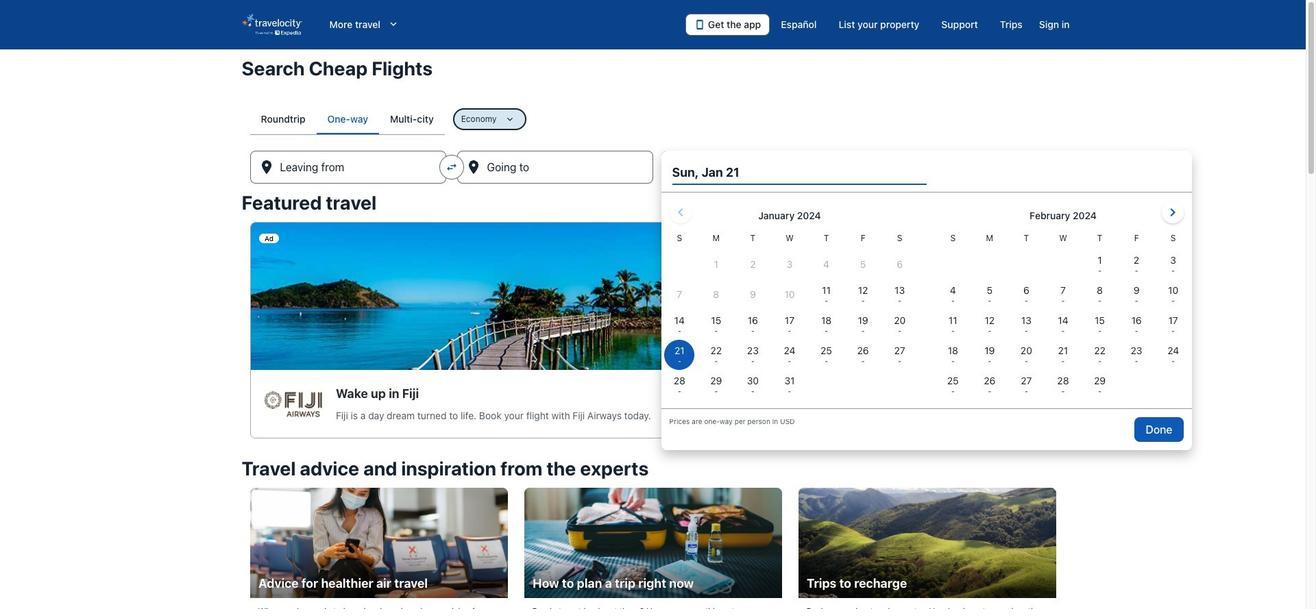 Task type: vqa. For each thing, say whether or not it's contained in the screenshot.
the Next icon
no



Task type: locate. For each thing, give the bounding box(es) containing it.
swap origin and destination values image
[[445, 161, 458, 174]]

next month image
[[1165, 204, 1181, 221]]

main content
[[0, 49, 1307, 610]]

travel advice and inspiration from the experts region
[[234, 450, 1073, 610]]

featured travel region
[[234, 184, 1073, 450]]

tab list
[[250, 104, 445, 134]]



Task type: describe. For each thing, give the bounding box(es) containing it.
download the app button image
[[695, 19, 706, 30]]

previous month image
[[673, 204, 689, 221]]

travelocity logo image
[[242, 14, 302, 36]]



